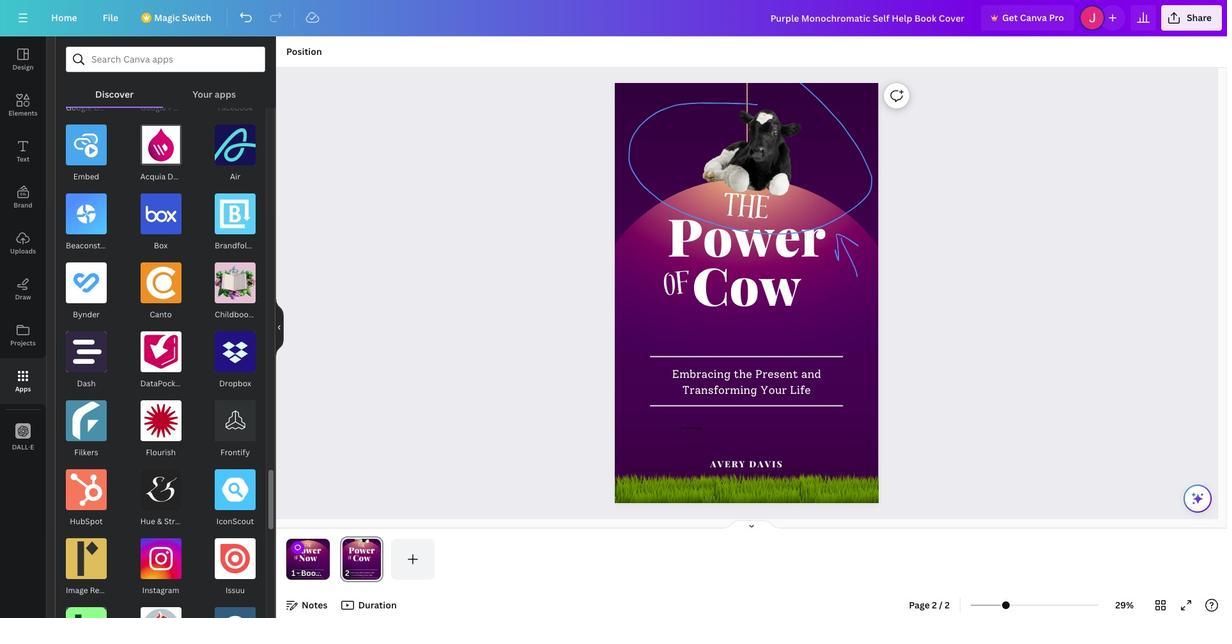 Task type: vqa. For each thing, say whether or not it's contained in the screenshot.
Position on the left top of page
yes



Task type: locate. For each thing, give the bounding box(es) containing it.
1 horizontal spatial present
[[756, 368, 798, 381]]

get
[[1002, 12, 1018, 24]]

of the
[[294, 542, 312, 564]]

2 right /
[[945, 600, 950, 612]]

now
[[299, 553, 317, 564]]

home
[[51, 12, 77, 24]]

issuu
[[226, 586, 245, 596]]

of inside of the
[[294, 554, 299, 564]]

1 horizontal spatial google
[[140, 102, 166, 113]]

2 google from the left
[[140, 102, 166, 113]]

Search Canva apps search field
[[91, 47, 240, 72]]

transforming down the now
[[297, 575, 310, 577]]

power
[[668, 201, 826, 270], [295, 545, 321, 556]]

0 horizontal spatial power
[[295, 545, 321, 556]]

google photos
[[140, 102, 194, 113]]

2 left /
[[932, 600, 937, 612]]

get canva pro button
[[981, 5, 1074, 31]]

home link
[[41, 5, 87, 31]]

1 horizontal spatial and
[[802, 368, 822, 381]]

transforming up display
[[683, 384, 758, 397]]

0 vertical spatial of
[[662, 260, 693, 315]]

canva assistant image
[[1190, 492, 1206, 507]]

power now
[[295, 545, 321, 564]]

1 2 from the left
[[932, 600, 937, 612]]

of
[[662, 260, 693, 315], [294, 554, 299, 564]]

1 horizontal spatial power
[[668, 201, 826, 270]]

/
[[939, 600, 943, 612]]

Design title text field
[[760, 5, 976, 31]]

1 vertical spatial present
[[310, 572, 317, 574]]

hide pages image
[[721, 520, 782, 531]]

1 google from the left
[[66, 102, 92, 113]]

1 horizontal spatial 2
[[945, 600, 950, 612]]

discover button
[[66, 72, 163, 107]]

google drive
[[66, 102, 114, 113]]

draw button
[[0, 267, 46, 313]]

side panel tab list
[[0, 36, 46, 461]]

main menu bar
[[0, 0, 1227, 36]]

get canva pro
[[1002, 12, 1064, 24]]

google left the photos
[[140, 102, 166, 113]]

the inside of the
[[304, 542, 312, 551]]

embracing down the now
[[296, 572, 305, 574]]

notes button
[[281, 596, 333, 616]]

file button
[[93, 5, 129, 31]]

facebook
[[218, 102, 253, 113]]

apps
[[215, 88, 236, 100]]

transforming
[[683, 384, 758, 397], [297, 575, 310, 577]]

design
[[12, 63, 34, 72]]

embracing
[[672, 368, 731, 381], [296, 572, 305, 574]]

brand
[[14, 201, 32, 210]]

0 horizontal spatial of
[[294, 554, 299, 564]]

0 vertical spatial power
[[668, 201, 826, 270]]

1 vertical spatial embracing the present and transforming your life
[[296, 572, 320, 577]]

and
[[802, 368, 822, 381], [317, 572, 320, 574]]

1 vertical spatial power
[[295, 545, 321, 556]]

0 horizontal spatial embracing
[[296, 572, 305, 574]]

embracing the present and transforming your life
[[672, 368, 822, 397], [296, 572, 320, 577]]

cow
[[692, 250, 801, 319]]

0 horizontal spatial embracing the present and transforming your life
[[296, 572, 320, 577]]

google left drive
[[66, 102, 92, 113]]

of for of
[[662, 260, 693, 315]]

1 vertical spatial embracing
[[296, 572, 305, 574]]

dm serif display
[[681, 426, 703, 430]]

embracing up display
[[672, 368, 731, 381]]

file
[[103, 12, 118, 24]]

0 horizontal spatial your
[[193, 88, 213, 100]]

0 vertical spatial life
[[790, 384, 811, 397]]

0 vertical spatial transforming
[[683, 384, 758, 397]]

0 vertical spatial your
[[193, 88, 213, 100]]

uploads
[[10, 247, 36, 256]]

apps button
[[0, 359, 46, 405]]

davis
[[750, 458, 784, 470]]

share button
[[1161, 5, 1222, 31]]

0 horizontal spatial and
[[317, 572, 320, 574]]

1 vertical spatial transforming
[[297, 575, 310, 577]]

photos
[[168, 102, 194, 113]]

hue & stripe
[[140, 516, 186, 527]]

1 vertical spatial and
[[317, 572, 320, 574]]

0 vertical spatial present
[[756, 368, 798, 381]]

1 horizontal spatial of
[[662, 260, 693, 315]]

1 vertical spatial life
[[315, 575, 319, 577]]

beaconstac
[[66, 240, 109, 251]]

2 vertical spatial your
[[310, 575, 315, 577]]

2
[[932, 600, 937, 612], [945, 600, 950, 612]]

your
[[193, 88, 213, 100], [761, 384, 787, 397], [310, 575, 315, 577]]

present
[[756, 368, 798, 381], [310, 572, 317, 574]]

life
[[790, 384, 811, 397], [315, 575, 319, 577]]

dropbox
[[219, 378, 251, 389]]

display
[[693, 426, 703, 430]]

1 horizontal spatial embracing
[[672, 368, 731, 381]]

power for now
[[295, 545, 321, 556]]

image
[[66, 586, 88, 596]]

0 vertical spatial and
[[802, 368, 822, 381]]

1 horizontal spatial embracing the present and transforming your life
[[672, 368, 822, 397]]

google
[[66, 102, 92, 113], [140, 102, 166, 113]]

elements
[[8, 109, 38, 118]]

hue
[[140, 516, 155, 527]]

avery davis
[[710, 458, 784, 470]]

power cow
[[668, 201, 826, 319]]

notes
[[302, 600, 328, 612]]

(widen)
[[187, 171, 215, 182]]

0 horizontal spatial 2
[[932, 600, 937, 612]]

the
[[722, 182, 771, 238], [734, 368, 753, 381], [304, 542, 312, 551], [306, 572, 309, 574]]

text button
[[0, 128, 46, 175]]

brand button
[[0, 175, 46, 221]]

2 horizontal spatial your
[[761, 384, 787, 397]]

draw
[[15, 293, 31, 302]]

0 horizontal spatial google
[[66, 102, 92, 113]]

discover
[[95, 88, 134, 100]]

1 horizontal spatial transforming
[[683, 384, 758, 397]]

uploads button
[[0, 221, 46, 267]]

projects
[[10, 339, 36, 348]]

1 vertical spatial of
[[294, 554, 299, 564]]

switch
[[182, 12, 211, 24]]

page 2 / 2 button
[[904, 596, 955, 616]]

hubspot
[[70, 516, 103, 527]]



Task type: describe. For each thing, give the bounding box(es) containing it.
avery
[[710, 458, 746, 470]]

page
[[909, 600, 930, 612]]

flourish
[[146, 447, 176, 458]]

frontify
[[221, 447, 250, 458]]

1 vertical spatial your
[[761, 384, 787, 397]]

google for google drive
[[66, 102, 92, 113]]

0 horizontal spatial present
[[310, 572, 317, 574]]

0 vertical spatial embracing the present and transforming your life
[[672, 368, 822, 397]]

air
[[230, 171, 240, 182]]

dall·e button
[[0, 415, 46, 461]]

dm
[[681, 426, 686, 430]]

0 vertical spatial embracing
[[672, 368, 731, 381]]

drive
[[94, 102, 114, 113]]

&
[[157, 516, 162, 527]]

childbook.ai
[[215, 309, 262, 320]]

your apps button
[[163, 72, 265, 107]]

power for cow
[[668, 201, 826, 270]]

Page title text field
[[355, 568, 360, 580]]

canto
[[150, 309, 172, 320]]

beaconstac qr
[[66, 240, 122, 251]]

2 2 from the left
[[945, 600, 950, 612]]

dash
[[77, 378, 96, 389]]

embed
[[73, 171, 99, 182]]

magic switch button
[[134, 5, 222, 31]]

canva
[[1020, 12, 1047, 24]]

iconscout
[[216, 516, 254, 527]]

magic
[[154, 12, 180, 24]]

magic switch
[[154, 12, 211, 24]]

1 horizontal spatial your
[[310, 575, 315, 577]]

your inside button
[[193, 88, 213, 100]]

0 horizontal spatial life
[[315, 575, 319, 577]]

position button
[[281, 42, 327, 62]]

text
[[17, 155, 29, 164]]

pro
[[1049, 12, 1064, 24]]

duration
[[358, 600, 397, 612]]

instagram
[[142, 586, 179, 596]]

design button
[[0, 36, 46, 82]]

dall·e
[[12, 443, 34, 452]]

your apps
[[193, 88, 236, 100]]

filkers
[[74, 447, 98, 458]]

hide image
[[276, 297, 284, 358]]

bynder
[[73, 309, 100, 320]]

29% button
[[1104, 596, 1145, 616]]

projects button
[[0, 313, 46, 359]]

duration button
[[338, 596, 402, 616]]

google for google photos
[[140, 102, 166, 113]]

elements button
[[0, 82, 46, 128]]

relay
[[90, 586, 110, 596]]

datapocket
[[140, 378, 183, 389]]

box
[[154, 240, 168, 251]]

1 horizontal spatial life
[[790, 384, 811, 397]]

position
[[286, 45, 322, 58]]

brandfolder
[[215, 240, 260, 251]]

dam
[[168, 171, 185, 182]]

serif
[[686, 426, 693, 430]]

image relay
[[66, 586, 110, 596]]

apps
[[15, 385, 31, 394]]

share
[[1187, 12, 1212, 24]]

29%
[[1116, 600, 1134, 612]]

acquia
[[140, 171, 166, 182]]

qr
[[111, 240, 122, 251]]

acquia dam (widen)
[[140, 171, 215, 182]]

0 horizontal spatial transforming
[[297, 575, 310, 577]]

page 2 image
[[340, 539, 384, 580]]

page 2 / 2
[[909, 600, 950, 612]]

of for of the
[[294, 554, 299, 564]]

stripe
[[164, 516, 186, 527]]



